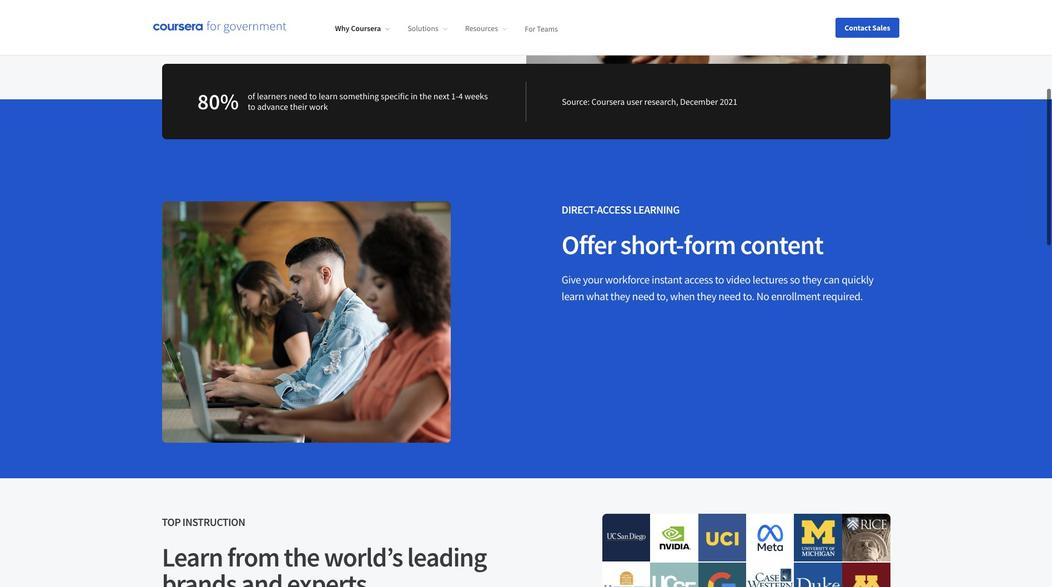 Task type: describe. For each thing, give the bounding box(es) containing it.
2 horizontal spatial need
[[719, 289, 741, 303]]

learn
[[162, 541, 223, 574]]

sales for contact sales link
[[212, 9, 232, 21]]

lectures
[[753, 273, 788, 287]]

to,
[[657, 289, 668, 303]]

for
[[525, 23, 536, 33]]

research,
[[645, 96, 679, 107]]

resources link
[[465, 23, 507, 33]]

can
[[824, 273, 840, 287]]

leading
[[407, 541, 487, 574]]

direct-
[[562, 203, 597, 217]]

0 horizontal spatial they
[[611, 289, 630, 303]]

experts
[[287, 568, 367, 588]]

for teams
[[525, 23, 558, 33]]

2 horizontal spatial they
[[802, 273, 822, 287]]

access
[[597, 203, 632, 217]]

80%
[[197, 88, 239, 116]]

why
[[335, 23, 350, 33]]

form
[[684, 228, 736, 262]]

coursera for government image
[[153, 21, 286, 34]]

work
[[309, 101, 328, 112]]

in
[[411, 91, 418, 102]]

contact sales for contact sales link
[[180, 9, 232, 21]]

solutions link
[[408, 23, 448, 33]]

contact for contact sales link
[[180, 9, 210, 21]]

direct access learning image
[[162, 202, 451, 443]]

required.
[[823, 289, 863, 303]]

top
[[162, 515, 181, 529]]

learn inside "of learners need to learn something specific in the next 1-4 weeks to advance their work"
[[319, 91, 338, 102]]

contact sales for contact sales button
[[845, 22, 891, 32]]

so
[[790, 273, 800, 287]]

what
[[586, 289, 609, 303]]

0 horizontal spatial to
[[248, 101, 256, 112]]

next
[[434, 91, 450, 102]]

offer
[[562, 228, 616, 262]]

for teams link
[[525, 23, 558, 33]]

resources
[[465, 23, 498, 33]]

why coursera link
[[335, 23, 390, 33]]

their
[[290, 101, 308, 112]]

contact for contact sales button
[[845, 22, 871, 32]]

contact sales button
[[836, 17, 900, 37]]

advance
[[257, 101, 288, 112]]

coursera for why
[[351, 23, 381, 33]]

workforce
[[605, 273, 650, 287]]

quickly
[[842, 273, 874, 287]]

top instruction
[[162, 515, 245, 529]]

no
[[757, 289, 770, 303]]

weeks
[[465, 91, 488, 102]]

world's
[[324, 541, 403, 574]]

1 horizontal spatial to
[[309, 91, 317, 102]]

solutions
[[408, 23, 439, 33]]

to inside give your workforce instant access to video lectures so they can quickly learn what they need to, when they need to. no enrollment required.
[[715, 273, 725, 287]]

source:
[[562, 96, 590, 107]]

the inside "of learners need to learn something specific in the next 1-4 weeks to advance their work"
[[420, 91, 432, 102]]



Task type: vqa. For each thing, say whether or not it's contained in the screenshot.
Part to the right
no



Task type: locate. For each thing, give the bounding box(es) containing it.
give
[[562, 273, 581, 287]]

1 horizontal spatial contact sales
[[845, 22, 891, 32]]

1 vertical spatial the
[[284, 541, 320, 574]]

contact sales inside contact sales link
[[180, 9, 232, 21]]

to right their
[[309, 91, 317, 102]]

need inside "of learners need to learn something specific in the next 1-4 weeks to advance their work"
[[289, 91, 308, 102]]

they down the access
[[697, 289, 717, 303]]

0 horizontal spatial the
[[284, 541, 320, 574]]

0 vertical spatial coursera
[[351, 23, 381, 33]]

and
[[241, 568, 282, 588]]

0 vertical spatial sales
[[212, 9, 232, 21]]

1 vertical spatial coursera
[[592, 96, 625, 107]]

the right and
[[284, 541, 320, 574]]

sales inside contact sales link
[[212, 9, 232, 21]]

1 horizontal spatial need
[[632, 289, 655, 303]]

contact
[[180, 9, 210, 21], [845, 22, 871, 32]]

1-
[[451, 91, 459, 102]]

short-
[[620, 228, 684, 262]]

contact sales link
[[162, 2, 250, 28]]

1 horizontal spatial learn
[[562, 289, 584, 303]]

access
[[685, 273, 713, 287]]

0 horizontal spatial need
[[289, 91, 308, 102]]

1 horizontal spatial they
[[697, 289, 717, 303]]

learning
[[634, 203, 680, 217]]

learn from the world's leading brands and experts
[[162, 541, 487, 588]]

1 horizontal spatial sales
[[873, 22, 891, 32]]

the right 'in'
[[420, 91, 432, 102]]

4
[[459, 91, 463, 102]]

brands
[[162, 568, 237, 588]]

contact sales inside contact sales button
[[845, 22, 891, 32]]

need down video
[[719, 289, 741, 303]]

content
[[741, 228, 824, 262]]

coursera for source:
[[592, 96, 625, 107]]

sales inside contact sales button
[[873, 22, 891, 32]]

instant
[[652, 273, 683, 287]]

learn inside give your workforce instant access to video lectures so they can quickly learn what they need to, when they need to. no enrollment required.
[[562, 289, 584, 303]]

from
[[227, 541, 279, 574]]

learn left something
[[319, 91, 338, 102]]

when
[[670, 289, 695, 303]]

0 horizontal spatial coursera
[[351, 23, 381, 33]]

enrollment
[[772, 289, 821, 303]]

the inside learn from the world's leading brands and experts
[[284, 541, 320, 574]]

they
[[802, 273, 822, 287], [611, 289, 630, 303], [697, 289, 717, 303]]

1 horizontal spatial contact
[[845, 22, 871, 32]]

2021
[[720, 96, 738, 107]]

0 vertical spatial learn
[[319, 91, 338, 102]]

coursera right why
[[351, 23, 381, 33]]

to
[[309, 91, 317, 102], [248, 101, 256, 112], [715, 273, 725, 287]]

need left work
[[289, 91, 308, 102]]

of learners need to learn something specific in the next 1-4 weeks to advance their work
[[248, 91, 488, 112]]

1 vertical spatial learn
[[562, 289, 584, 303]]

0 horizontal spatial sales
[[212, 9, 232, 21]]

1 vertical spatial sales
[[873, 22, 891, 32]]

coursera left user
[[592, 96, 625, 107]]

contact inside button
[[845, 22, 871, 32]]

source: coursera user research, december 2021
[[562, 96, 738, 107]]

0 horizontal spatial contact sales
[[180, 9, 232, 21]]

1 horizontal spatial coursera
[[592, 96, 625, 107]]

0 horizontal spatial contact
[[180, 9, 210, 21]]

0 vertical spatial the
[[420, 91, 432, 102]]

sales for contact sales button
[[873, 22, 891, 32]]

0 vertical spatial contact
[[180, 9, 210, 21]]

give your workforce instant access to video lectures so they can quickly learn what they need to, when they need to. no enrollment required.
[[562, 273, 874, 303]]

to left advance
[[248, 101, 256, 112]]

your
[[583, 273, 603, 287]]

1 vertical spatial contact sales
[[845, 22, 891, 32]]

they right so at the top of page
[[802, 273, 822, 287]]

december
[[680, 96, 718, 107]]

instruction
[[183, 515, 245, 529]]

specific
[[381, 91, 409, 102]]

the
[[420, 91, 432, 102], [284, 541, 320, 574]]

to.
[[743, 289, 755, 303]]

why coursera
[[335, 23, 381, 33]]

learn
[[319, 91, 338, 102], [562, 289, 584, 303]]

0 horizontal spatial learn
[[319, 91, 338, 102]]

something
[[340, 91, 379, 102]]

1 vertical spatial contact
[[845, 22, 871, 32]]

2 horizontal spatial to
[[715, 273, 725, 287]]

they down workforce
[[611, 289, 630, 303]]

user
[[627, 96, 643, 107]]

coursera
[[351, 23, 381, 33], [592, 96, 625, 107]]

to left video
[[715, 273, 725, 287]]

1 horizontal spatial the
[[420, 91, 432, 102]]

learners
[[257, 91, 287, 102]]

video
[[727, 273, 751, 287]]

contact sales
[[180, 9, 232, 21], [845, 22, 891, 32]]

direct-access learning
[[562, 203, 680, 217]]

offer short-form content
[[562, 228, 824, 262]]

need left to,
[[632, 289, 655, 303]]

learn down give
[[562, 289, 584, 303]]

of
[[248, 91, 255, 102]]

teams
[[537, 23, 558, 33]]

sales
[[212, 9, 232, 21], [873, 22, 891, 32]]

0 vertical spatial contact sales
[[180, 9, 232, 21]]

need
[[289, 91, 308, 102], [632, 289, 655, 303], [719, 289, 741, 303]]



